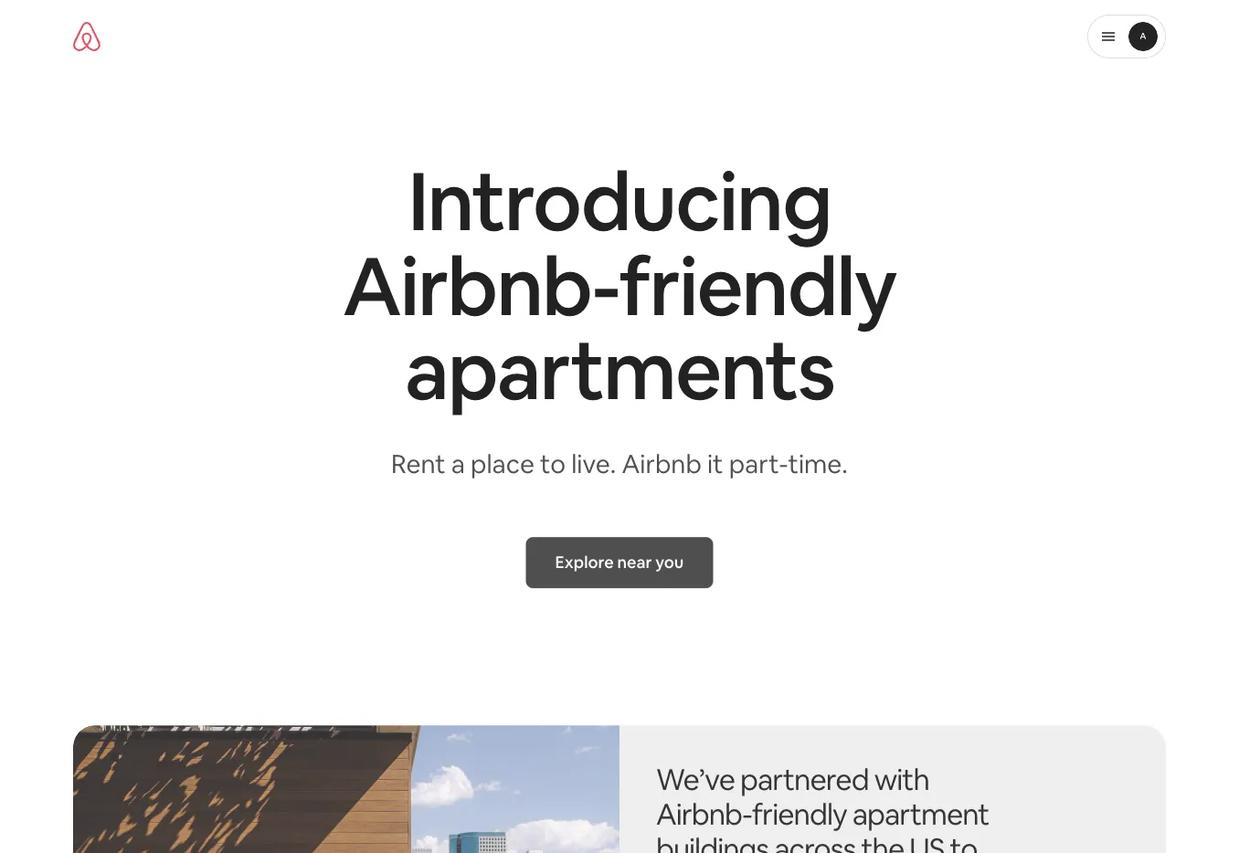 Task type: locate. For each thing, give the bounding box(es) containing it.
a
[[451, 447, 465, 480]]

rent
[[391, 447, 446, 480]]

explore near you link
[[526, 537, 713, 588]]

you
[[655, 552, 684, 573]]

to
[[540, 447, 566, 480]]

partnered
[[740, 760, 869, 799]]

place
[[471, 447, 535, 480]]

live.
[[571, 447, 616, 480]]

image of two people on a sunny balcony overlooking a city skyline image
[[73, 725, 620, 854], [73, 725, 620, 854]]

None text field
[[343, 149, 896, 423]]

apartment buildings across the us t
[[656, 795, 989, 854]]

image of rooftop pool on a city apartment building at dusk image
[[73, 725, 620, 854], [73, 725, 620, 854]]

airbnb
[[622, 447, 702, 480]]

time.
[[788, 447, 848, 480]]

it
[[707, 447, 723, 480]]

1 vertical spatial airbnb‑friendly
[[656, 795, 847, 834]]

none text field containing introducing
[[343, 149, 896, 423]]

explore
[[555, 552, 614, 573]]

rent a place to live. airbnb it part-time.
[[391, 447, 848, 480]]

explore near you
[[555, 552, 684, 573]]

airbnb‑friendly
[[343, 233, 896, 338], [656, 795, 847, 834]]

us
[[909, 830, 944, 854]]

airbnb‑friendly inside we've partnered with airbnb‑friendly
[[656, 795, 847, 834]]



Task type: vqa. For each thing, say whether or not it's contained in the screenshot.
you on the bottom right
yes



Task type: describe. For each thing, give the bounding box(es) containing it.
0 vertical spatial airbnb‑friendly
[[343, 233, 896, 338]]

near
[[617, 552, 652, 573]]

across
[[774, 830, 856, 854]]

introducing
[[408, 149, 831, 254]]

we've
[[656, 760, 735, 799]]

the
[[861, 830, 904, 854]]

part-
[[729, 447, 788, 480]]

buildings
[[656, 830, 769, 854]]

we've partnered with airbnb‑friendly
[[656, 760, 929, 834]]

apartment
[[852, 795, 989, 834]]

with
[[874, 760, 929, 799]]

apartments
[[405, 318, 834, 423]]



